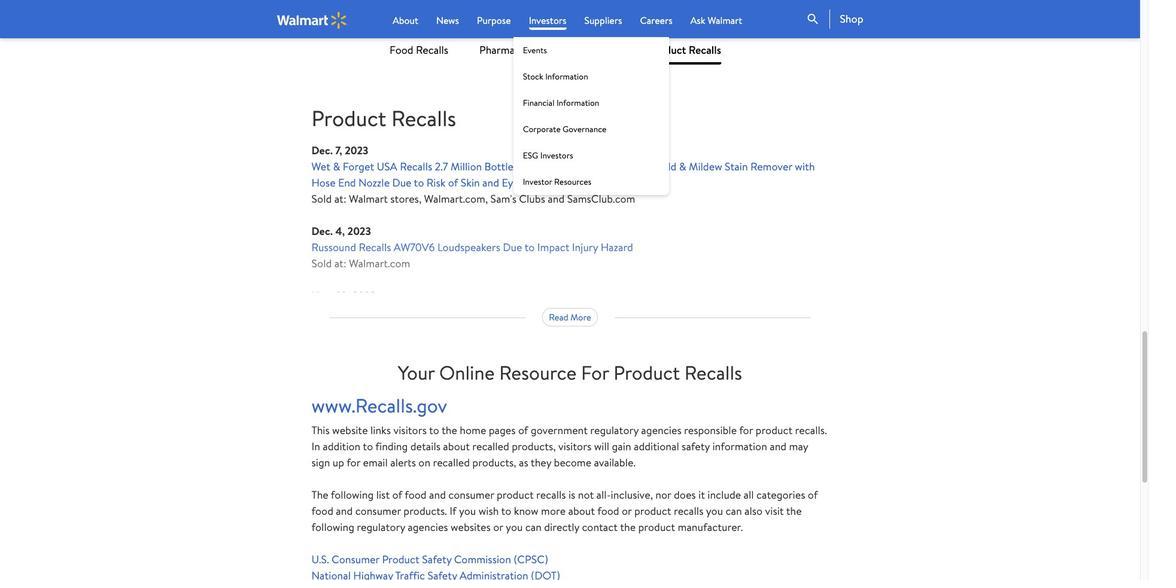 Task type: locate. For each thing, give the bounding box(es) containing it.
1 vertical spatial 2023
[[348, 224, 371, 239]]

suppliers button
[[585, 13, 622, 28]]

available.
[[594, 456, 636, 471]]

1 horizontal spatial visitors
[[559, 440, 592, 455]]

1 horizontal spatial you
[[506, 520, 523, 535]]

and left may
[[770, 440, 787, 455]]

all
[[744, 488, 754, 503]]

dec. up wet
[[312, 143, 333, 158]]

0 horizontal spatial or
[[493, 520, 503, 535]]

to left the impact
[[525, 240, 535, 255]]

& right wet
[[333, 160, 340, 175]]

1 & from the left
[[333, 160, 340, 175]]

dec. left 4,
[[312, 224, 333, 239]]

0 horizontal spatial for
[[347, 456, 361, 471]]

bottles
[[485, 160, 518, 175]]

agencies down the products.
[[408, 520, 448, 535]]

of right categories
[[808, 488, 818, 503]]

following up u.s.
[[312, 520, 354, 535]]

visitors up become
[[559, 440, 592, 455]]

sold down hose
[[312, 192, 332, 207]]

0 vertical spatial visitors
[[394, 423, 427, 438]]

product
[[649, 43, 686, 57], [312, 104, 386, 133], [614, 360, 680, 386], [382, 553, 420, 568]]

2023 inside dec. 4, 2023 russound recalls aw70v6 loudspeakers due to impact injury hazard sold at: walmart.com
[[348, 224, 371, 239]]

1 vertical spatial product recalls
[[312, 104, 456, 133]]

product down .
[[649, 43, 686, 57]]

recalls left 2.7 at the left of page
[[400, 160, 432, 175]]

due up stores,
[[392, 176, 412, 191]]

food down the
[[312, 504, 334, 519]]

information down drug
[[546, 71, 588, 83]]

can down include
[[726, 504, 742, 519]]

consumer
[[449, 488, 494, 503], [355, 504, 401, 519]]

regulatory up gain
[[591, 423, 639, 438]]

information for financial information
[[557, 97, 600, 109]]

dec. inside dec. 4, 2023 russound recalls aw70v6 loudspeakers due to impact injury hazard sold at: walmart.com
[[312, 224, 333, 239]]

regulatory up consumer
[[357, 520, 405, 535]]

food up the products.
[[405, 488, 427, 503]]

to left risk
[[414, 176, 424, 191]]

you down know
[[506, 520, 523, 535]]

1 vertical spatial information
[[557, 97, 600, 109]]

list right see
[[552, 17, 565, 32]]

stores up food recalls
[[422, 17, 451, 32]]

0 vertical spatial regulatory
[[591, 423, 639, 438]]

1 horizontal spatial product recalls
[[649, 43, 722, 57]]

the right visit
[[787, 504, 802, 519]]

news button
[[436, 13, 459, 28]]

following right the
[[331, 488, 374, 503]]

2 at: from the top
[[335, 192, 347, 207]]

recalls down does
[[674, 504, 704, 519]]

0 vertical spatial agencies
[[642, 423, 682, 438]]

sold down 'russound'
[[312, 257, 332, 272]]

ask walmart link
[[691, 13, 743, 28]]

due left the impact
[[503, 240, 522, 255]]

sam's down eye
[[491, 192, 517, 207]]

about down home
[[443, 440, 470, 455]]

1 horizontal spatial consumer
[[449, 488, 494, 503]]

sam's inside dec. 7, 2023 wet & forget usa recalls 2.7 million bottles of "xtreme reach" outdoor mold & mildew stain remover with hose end nozzle due to risk of skin and eye irritation sold at: walmart stores, walmart.com, sam's clubs and samsclub.com
[[491, 192, 517, 207]]

0 horizontal spatial the
[[442, 423, 457, 438]]

addition
[[323, 440, 361, 455]]

can down know
[[526, 520, 542, 535]]

see list of stores and clubs link
[[532, 17, 655, 32]]

consumer up wish on the left of page
[[449, 488, 494, 503]]

2 vertical spatial the
[[620, 520, 636, 535]]

u.s.
[[312, 553, 329, 568]]

1 vertical spatial the
[[787, 504, 802, 519]]

1 horizontal spatial list
[[552, 17, 565, 32]]

and left purpose
[[453, 17, 470, 32]]

dec. 4, 2023 russound recalls aw70v6 loudspeakers due to impact injury hazard sold at: walmart.com
[[312, 224, 634, 272]]

the right contact
[[620, 520, 636, 535]]

for up information
[[740, 423, 753, 438]]

for
[[740, 423, 753, 438], [347, 456, 361, 471]]

1 vertical spatial list
[[376, 488, 390, 503]]

for right up
[[347, 456, 361, 471]]

recalled right on
[[433, 456, 470, 471]]

2023 inside dec. 7, 2023 wet & forget usa recalls 2.7 million bottles of "xtreme reach" outdoor mold & mildew stain remover with hose end nozzle due to risk of skin and eye irritation sold at: walmart stores, walmart.com, sam's clubs and samsclub.com
[[345, 143, 369, 158]]

1 horizontal spatial recalled
[[473, 440, 510, 455]]

0 horizontal spatial stores
[[422, 17, 451, 32]]

1 horizontal spatial or
[[622, 504, 632, 519]]

1 horizontal spatial food
[[405, 488, 427, 503]]

0 vertical spatial sold
[[312, 17, 332, 32]]

agencies
[[642, 423, 682, 438], [408, 520, 448, 535]]

on
[[419, 456, 431, 471]]

recalls up more at the left of page
[[537, 488, 566, 503]]

1 horizontal spatial about
[[569, 504, 595, 519]]

0 horizontal spatial visitors
[[394, 423, 427, 438]]

information
[[546, 71, 588, 83], [557, 97, 600, 109]]

0 horizontal spatial consumer
[[355, 504, 401, 519]]

0 horizontal spatial agencies
[[408, 520, 448, 535]]

recalls inside dec. 4, 2023 russound recalls aw70v6 loudspeakers due to impact injury hazard sold at: walmart.com
[[359, 240, 391, 255]]

product recalls down ask
[[649, 43, 722, 57]]

3 sold from the top
[[312, 257, 332, 272]]

list down email
[[376, 488, 390, 503]]

at: down 'russound'
[[335, 257, 347, 272]]

1 vertical spatial at:
[[335, 192, 347, 207]]

in
[[312, 440, 320, 455]]

0 vertical spatial about
[[443, 440, 470, 455]]

0 vertical spatial 2023
[[345, 143, 369, 158]]

investors inside esg investors link
[[541, 150, 573, 162]]

product inside "www.recalls.gov this website links visitors to the home pages of government regulatory agencies responsible for product recalls. in addition to finding details about recalled products, visitors will gain additional safety information and may sign up for email alerts on recalled products, as they become available."
[[756, 423, 793, 438]]

2023 right 22,
[[352, 289, 376, 304]]

0 vertical spatial products,
[[512, 440, 556, 455]]

usa
[[377, 160, 397, 175]]

or down wish on the left of page
[[493, 520, 503, 535]]

see
[[532, 17, 549, 32]]

consumer left the products.
[[355, 504, 401, 519]]

dec. for russound
[[312, 224, 333, 239]]

russound
[[312, 240, 356, 255]]

www.recalls.gov this website links visitors to the home pages of government regulatory agencies responsible for product recalls. in addition to finding details about recalled products, visitors will gain additional safety information and may sign up for email alerts on recalled products, as they become available.
[[312, 393, 827, 471]]

walmart
[[708, 14, 743, 27], [381, 17, 420, 32], [349, 192, 388, 207]]

1 vertical spatial sold
[[312, 192, 332, 207]]

product left safety
[[382, 553, 420, 568]]

safety
[[422, 553, 452, 568]]

2 vertical spatial sold
[[312, 257, 332, 272]]

0 horizontal spatial recalled
[[433, 456, 470, 471]]

2 sold from the top
[[312, 192, 332, 207]]

recalled down pages
[[473, 440, 510, 455]]

0 vertical spatial or
[[622, 504, 632, 519]]

or
[[622, 504, 632, 519], [493, 520, 503, 535]]

of right the investors dropdown button at left
[[568, 17, 578, 32]]

1 horizontal spatial recalls
[[674, 504, 704, 519]]

& right the mold
[[679, 160, 687, 175]]

and left clubs
[[612, 17, 628, 32]]

agencies inside "www.recalls.gov this website links visitors to the home pages of government regulatory agencies responsible for product recalls. in addition to finding details about recalled products, visitors will gain additional safety information and may sign up for email alerts on recalled products, as they become available."
[[642, 423, 682, 438]]

your
[[398, 360, 435, 386]]

following
[[331, 488, 374, 503], [312, 520, 354, 535]]

risk
[[427, 176, 446, 191]]

walmart up "food" on the left top of page
[[381, 17, 420, 32]]

0 horizontal spatial list
[[376, 488, 390, 503]]

commission
[[454, 553, 511, 568]]

to right wish on the left of page
[[501, 504, 512, 519]]

shop link
[[830, 10, 864, 29]]

dec. inside dec. 7, 2023 wet & forget usa recalls 2.7 million bottles of "xtreme reach" outdoor mold & mildew stain remover with hose end nozzle due to risk of skin and eye irritation sold at: walmart stores, walmart.com, sam's clubs and samsclub.com
[[312, 143, 333, 158]]

ask walmart
[[691, 14, 743, 27]]

1 vertical spatial about
[[569, 504, 595, 519]]

&
[[333, 160, 340, 175], [679, 160, 687, 175]]

stain
[[725, 160, 748, 175]]

2 horizontal spatial you
[[706, 504, 723, 519]]

1 vertical spatial agencies
[[408, 520, 448, 535]]

1 horizontal spatial &
[[679, 160, 687, 175]]

you right if
[[459, 504, 476, 519]]

0 vertical spatial recalled
[[473, 440, 510, 455]]

it
[[699, 488, 705, 503]]

recalls up walmart.com
[[359, 240, 391, 255]]

for
[[581, 360, 609, 386]]

investors
[[529, 14, 567, 27], [541, 150, 573, 162]]

1 vertical spatial investors
[[541, 150, 573, 162]]

0 horizontal spatial product recalls
[[312, 104, 456, 133]]

walmart down nozzle
[[349, 192, 388, 207]]

and down bottles on the top left of the page
[[483, 176, 499, 191]]

at: down end
[[335, 192, 347, 207]]

recalls inside dec. 7, 2023 wet & forget usa recalls 2.7 million bottles of "xtreme reach" outdoor mold & mildew stain remover with hose end nozzle due to risk of skin and eye irritation sold at: walmart stores, walmart.com, sam's clubs and samsclub.com
[[400, 160, 432, 175]]

food recalls link
[[390, 36, 449, 65]]

products, up they
[[512, 440, 556, 455]]

2 dec. from the top
[[312, 224, 333, 239]]

visitors up "details" on the left of the page
[[394, 423, 427, 438]]

1 vertical spatial visitors
[[559, 440, 592, 455]]

and down up
[[336, 504, 353, 519]]

product recalls link
[[648, 36, 722, 65]]

financial information
[[523, 97, 600, 109]]

clubs
[[631, 17, 655, 32]]

0 vertical spatial sam's
[[473, 17, 499, 32]]

ask
[[691, 14, 706, 27]]

home image
[[277, 12, 348, 28]]

food down all-
[[598, 504, 620, 519]]

at: inside dec. 4, 2023 russound recalls aw70v6 loudspeakers due to impact injury hazard sold at: walmart.com
[[335, 257, 347, 272]]

careers link
[[640, 13, 673, 28]]

corporate governance link
[[514, 116, 669, 143]]

product right for
[[614, 360, 680, 386]]

1 vertical spatial due
[[503, 240, 522, 255]]

agencies up additional
[[642, 423, 682, 438]]

2 vertical spatial at:
[[335, 257, 347, 272]]

products,
[[512, 440, 556, 455], [473, 456, 517, 471]]

alerts
[[390, 456, 416, 471]]

otc
[[535, 43, 556, 57]]

inclusive,
[[611, 488, 653, 503]]

0 horizontal spatial recalls
[[537, 488, 566, 503]]

nov. 22, 2023
[[312, 289, 376, 304]]

at: left select
[[335, 17, 347, 32]]

information
[[713, 440, 768, 455]]

the left home
[[442, 423, 457, 438]]

0 vertical spatial the
[[442, 423, 457, 438]]

sold left select
[[312, 17, 332, 32]]

0 horizontal spatial food
[[312, 504, 334, 519]]

to inside dec. 7, 2023 wet & forget usa recalls 2.7 million bottles of "xtreme reach" outdoor mold & mildew stain remover with hose end nozzle due to risk of skin and eye irritation sold at: walmart stores, walmart.com, sam's clubs and samsclub.com
[[414, 176, 424, 191]]

0 vertical spatial dec.
[[312, 143, 333, 158]]

1 vertical spatial following
[[312, 520, 354, 535]]

1 vertical spatial sam's
[[491, 192, 517, 207]]

more
[[571, 311, 592, 324]]

hazard
[[601, 240, 634, 255]]

1 dec. from the top
[[312, 143, 333, 158]]

due inside dec. 7, 2023 wet & forget usa recalls 2.7 million bottles of "xtreme reach" outdoor mold & mildew stain remover with hose end nozzle due to risk of skin and eye irritation sold at: walmart stores, walmart.com, sam's clubs and samsclub.com
[[392, 176, 412, 191]]

esg investors
[[523, 150, 573, 162]]

2 horizontal spatial food
[[598, 504, 620, 519]]

to inside dec. 4, 2023 russound recalls aw70v6 loudspeakers due to impact injury hazard sold at: walmart.com
[[525, 240, 535, 255]]

products, left as
[[473, 456, 517, 471]]

of inside "www.recalls.gov this website links visitors to the home pages of government regulatory agencies responsible for product recalls. in addition to finding details about recalled products, visitors will gain additional safety information and may sign up for email alerts on recalled products, as they become available."
[[518, 423, 528, 438]]

0 vertical spatial information
[[546, 71, 588, 83]]

or down inclusive,
[[622, 504, 632, 519]]

stores up events link
[[581, 17, 609, 32]]

stock information link
[[514, 63, 669, 90]]

2023 right 4,
[[348, 224, 371, 239]]

injury
[[572, 240, 598, 255]]

nor
[[656, 488, 672, 503]]

you up manufacturer.
[[706, 504, 723, 519]]

to
[[414, 176, 424, 191], [525, 240, 535, 255], [429, 423, 439, 438], [363, 440, 373, 455], [501, 504, 512, 519]]

irritation
[[522, 176, 563, 191]]

information up governance at the top
[[557, 97, 600, 109]]

product recalls up usa
[[312, 104, 456, 133]]

aw70v6
[[394, 240, 435, 255]]

2.7
[[435, 160, 448, 175]]

include
[[708, 488, 741, 503]]

information for stock information
[[546, 71, 588, 83]]

about down not
[[569, 504, 595, 519]]

1 vertical spatial can
[[526, 520, 542, 535]]

wet
[[312, 160, 331, 175]]

about inside 'the following list of food and consumer product recalls is not all-inclusive, nor does it include all categories of food and consumer products. if you wish to know more about food or product recalls you can also visit the following regulatory agencies websites or you can directly contact the product manufacturer.'
[[569, 504, 595, 519]]

0 horizontal spatial due
[[392, 176, 412, 191]]

due
[[392, 176, 412, 191], [503, 240, 522, 255]]

about
[[393, 14, 419, 27]]

1 vertical spatial consumer
[[355, 504, 401, 519]]

stock
[[523, 71, 544, 83]]

sam's left clubs.
[[473, 17, 499, 32]]

forget
[[343, 160, 374, 175]]

1 horizontal spatial stores
[[581, 17, 609, 32]]

1 vertical spatial regulatory
[[357, 520, 405, 535]]

investors up pharmacy / otc drug recalls
[[529, 14, 567, 27]]

walmart.com,
[[424, 192, 488, 207]]

0 vertical spatial list
[[552, 17, 565, 32]]

careers
[[640, 14, 673, 27]]

0 vertical spatial due
[[392, 176, 412, 191]]

0 horizontal spatial about
[[443, 440, 470, 455]]

3 at: from the top
[[335, 257, 347, 272]]

0 horizontal spatial can
[[526, 520, 542, 535]]

investors right esg
[[541, 150, 573, 162]]

1 horizontal spatial due
[[503, 240, 522, 255]]

0 horizontal spatial regulatory
[[357, 520, 405, 535]]

1 horizontal spatial agencies
[[642, 423, 682, 438]]

"xtreme
[[533, 160, 572, 175]]

the
[[312, 488, 329, 503]]

2 & from the left
[[679, 160, 687, 175]]

2 horizontal spatial the
[[787, 504, 802, 519]]

1 horizontal spatial for
[[740, 423, 753, 438]]

1 vertical spatial products,
[[473, 456, 517, 471]]

sign
[[312, 456, 330, 471]]

consumer
[[332, 553, 380, 568]]

0 vertical spatial can
[[726, 504, 742, 519]]

2023 up the forget
[[345, 143, 369, 158]]

0 vertical spatial product recalls
[[649, 43, 722, 57]]

0 horizontal spatial &
[[333, 160, 340, 175]]

0 vertical spatial at:
[[335, 17, 347, 32]]

of right pages
[[518, 423, 528, 438]]

visitors
[[394, 423, 427, 438], [559, 440, 592, 455]]

recalls
[[537, 488, 566, 503], [674, 504, 704, 519]]

1 vertical spatial dec.
[[312, 224, 333, 239]]

1 horizontal spatial can
[[726, 504, 742, 519]]

visit
[[766, 504, 784, 519]]

of up investor
[[521, 160, 531, 175]]

hose
[[312, 176, 336, 191]]

1 horizontal spatial regulatory
[[591, 423, 639, 438]]



Task type: vqa. For each thing, say whether or not it's contained in the screenshot.
by to the bottom
no



Task type: describe. For each thing, give the bounding box(es) containing it.
1 horizontal spatial the
[[620, 520, 636, 535]]

wet & forget usa recalls 2.7 million bottles of "xtreme reach" outdoor mold & mildew stain remover with hose end nozzle due to risk of skin and eye irritation link
[[312, 160, 815, 191]]

safety
[[682, 440, 710, 455]]

stock information
[[523, 71, 588, 83]]

nov.
[[312, 289, 333, 304]]

www.recalls.gov link
[[312, 393, 447, 419]]

pharmacy / otc drug recalls
[[480, 43, 617, 57]]

drug
[[559, 43, 582, 57]]

regulatory inside 'the following list of food and consumer product recalls is not all-inclusive, nor does it include all categories of food and consumer products. if you wish to know more about food or product recalls you can also visit the following regulatory agencies websites or you can directly contact the product manufacturer.'
[[357, 520, 405, 535]]

dec. 7, 2023 wet & forget usa recalls 2.7 million bottles of "xtreme reach" outdoor mold & mildew stain remover with hose end nozzle due to risk of skin and eye irritation sold at: walmart stores, walmart.com, sam's clubs and samsclub.com
[[312, 143, 815, 207]]

1 sold from the top
[[312, 17, 332, 32]]

know
[[514, 504, 539, 519]]

to up email
[[363, 440, 373, 455]]

0 vertical spatial recalls
[[537, 488, 566, 503]]

responsible
[[684, 423, 737, 438]]

end
[[338, 176, 356, 191]]

financial information link
[[514, 90, 669, 116]]

0 vertical spatial for
[[740, 423, 753, 438]]

corporate governance
[[523, 123, 607, 135]]

the inside "www.recalls.gov this website links visitors to the home pages of government regulatory agencies responsible for product recalls. in addition to finding details about recalled products, visitors will gain additional safety information and may sign up for email alerts on recalled products, as they become available."
[[442, 423, 457, 438]]

mildew
[[689, 160, 723, 175]]

they
[[531, 456, 552, 471]]

will
[[594, 440, 610, 455]]

at: inside dec. 7, 2023 wet & forget usa recalls 2.7 million bottles of "xtreme reach" outdoor mold & mildew stain remover with hose end nozzle due to risk of skin and eye irritation sold at: walmart stores, walmart.com, sam's clubs and samsclub.com
[[335, 192, 347, 207]]

with
[[795, 160, 815, 175]]

clubs
[[519, 192, 545, 207]]

of up walmart.com, at top
[[448, 176, 458, 191]]

2 vertical spatial 2023
[[352, 289, 376, 304]]

become
[[554, 456, 592, 471]]

purpose
[[477, 14, 511, 27]]

recalls down ask
[[689, 43, 722, 57]]

(cpsc)
[[514, 553, 549, 568]]

products.
[[404, 504, 447, 519]]

if
[[450, 504, 457, 519]]

recalls up responsible
[[685, 360, 743, 386]]

about inside "www.recalls.gov this website links visitors to the home pages of government regulatory agencies responsible for product recalls. in addition to finding details about recalled products, visitors will gain additional safety information and may sign up for email alerts on recalled products, as they become available."
[[443, 440, 470, 455]]

and up the products.
[[429, 488, 446, 503]]

1 vertical spatial recalls
[[674, 504, 704, 519]]

and down investor resources
[[548, 192, 565, 207]]

investor resources
[[523, 176, 592, 188]]

read more
[[549, 311, 592, 324]]

dec. for wet
[[312, 143, 333, 158]]

eye
[[502, 176, 519, 191]]

7,
[[335, 143, 342, 158]]

resources
[[554, 176, 592, 188]]

to inside 'the following list of food and consumer product recalls is not all-inclusive, nor does it include all categories of food and consumer products. if you wish to know more about food or product recalls you can also visit the following regulatory agencies websites or you can directly contact the product manufacturer.'
[[501, 504, 512, 519]]

of down alerts
[[393, 488, 402, 503]]

news
[[436, 14, 459, 27]]

email
[[363, 456, 388, 471]]

food recalls
[[390, 43, 449, 57]]

pharmacy
[[480, 43, 526, 57]]

up
[[333, 456, 344, 471]]

esg investors link
[[514, 143, 669, 169]]

walmart right ask
[[708, 14, 743, 27]]

2023 for &
[[345, 143, 369, 158]]

this
[[312, 423, 330, 438]]

1 vertical spatial or
[[493, 520, 503, 535]]

directly
[[544, 520, 580, 535]]

website
[[332, 423, 368, 438]]

walmart.com
[[349, 257, 410, 272]]

may
[[789, 440, 809, 455]]

mold
[[653, 160, 677, 175]]

search
[[806, 12, 821, 26]]

about button
[[393, 13, 419, 28]]

esg
[[523, 150, 539, 162]]

nozzle
[[359, 176, 390, 191]]

0 vertical spatial investors
[[529, 14, 567, 27]]

0 horizontal spatial you
[[459, 504, 476, 519]]

recalls right "food" on the left top of page
[[416, 43, 449, 57]]

walmart inside dec. 7, 2023 wet & forget usa recalls 2.7 million bottles of "xtreme reach" outdoor mold & mildew stain remover with hose end nozzle due to risk of skin and eye irritation sold at: walmart stores, walmart.com, sam's clubs and samsclub.com
[[349, 192, 388, 207]]

outdoor
[[610, 160, 651, 175]]

impact
[[538, 240, 570, 255]]

regulatory inside "www.recalls.gov this website links visitors to the home pages of government regulatory agencies responsible for product recalls. in addition to finding details about recalled products, visitors will gain additional safety information and may sign up for email alerts on recalled products, as they become available."
[[591, 423, 639, 438]]

reach"
[[574, 160, 608, 175]]

4,
[[335, 224, 345, 239]]

governance
[[563, 123, 607, 135]]

samsclub.com
[[567, 192, 636, 207]]

due inside dec. 4, 2023 russound recalls aw70v6 loudspeakers due to impact injury hazard sold at: walmart.com
[[503, 240, 522, 255]]

and inside "www.recalls.gov this website links visitors to the home pages of government regulatory agencies responsible for product recalls. in addition to finding details about recalled products, visitors will gain additional safety information and may sign up for email alerts on recalled products, as they become available."
[[770, 440, 787, 455]]

recalls down see list of stores and clubs link
[[585, 43, 617, 57]]

as
[[519, 456, 529, 471]]

sold inside dec. 7, 2023 wet & forget usa recalls 2.7 million bottles of "xtreme reach" outdoor mold & mildew stain remover with hose end nozzle due to risk of skin and eye irritation sold at: walmart stores, walmart.com, sam's clubs and samsclub.com
[[312, 192, 332, 207]]

0 vertical spatial following
[[331, 488, 374, 503]]

additional
[[634, 440, 680, 455]]

wish
[[479, 504, 499, 519]]

food
[[390, 43, 414, 57]]

1 at: from the top
[[335, 17, 347, 32]]

sold inside dec. 4, 2023 russound recalls aw70v6 loudspeakers due to impact injury hazard sold at: walmart.com
[[312, 257, 332, 272]]

is
[[569, 488, 576, 503]]

pages
[[489, 423, 516, 438]]

million
[[451, 160, 482, 175]]

manufacturer.
[[678, 520, 743, 535]]

2023 for recalls
[[348, 224, 371, 239]]

1 vertical spatial for
[[347, 456, 361, 471]]

product up 7,
[[312, 104, 386, 133]]

recalls up 2.7 at the left of page
[[392, 104, 456, 133]]

corporate
[[523, 123, 561, 135]]

categories
[[757, 488, 806, 503]]

recalls.
[[796, 423, 827, 438]]

sold at: select walmart stores and sam's clubs. see list of stores and clubs .
[[312, 17, 657, 32]]

your online resource for product recalls
[[398, 360, 743, 386]]

22,
[[335, 289, 350, 304]]

more
[[541, 504, 566, 519]]

list inside 'the following list of food and consumer product recalls is not all-inclusive, nor does it include all categories of food and consumer products. if you wish to know more about food or product recalls you can also visit the following regulatory agencies websites or you can directly contact the product manufacturer.'
[[376, 488, 390, 503]]

events link
[[514, 37, 669, 63]]

stores,
[[391, 192, 422, 207]]

to up "details" on the left of the page
[[429, 423, 439, 438]]

0 vertical spatial consumer
[[449, 488, 494, 503]]

remover
[[751, 160, 793, 175]]

investors button
[[529, 13, 567, 30]]

.
[[655, 17, 657, 32]]

select
[[349, 17, 378, 32]]

agencies inside 'the following list of food and consumer product recalls is not all-inclusive, nor does it include all categories of food and consumer products. if you wish to know more about food or product recalls you can also visit the following regulatory agencies websites or you can directly contact the product manufacturer.'
[[408, 520, 448, 535]]

gain
[[612, 440, 632, 455]]

2 stores from the left
[[581, 17, 609, 32]]

1 stores from the left
[[422, 17, 451, 32]]

links
[[371, 423, 391, 438]]

1 vertical spatial recalled
[[433, 456, 470, 471]]

loudspeakers
[[438, 240, 501, 255]]

details
[[411, 440, 441, 455]]



